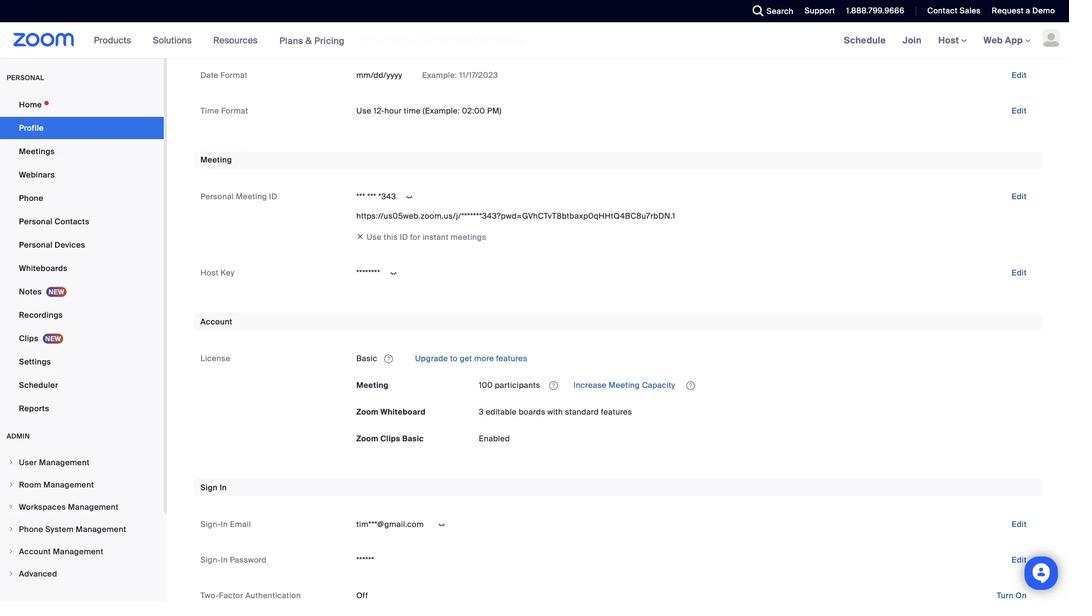 Task type: describe. For each thing, give the bounding box(es) containing it.
participants
[[495, 380, 541, 391]]

search button
[[745, 0, 797, 22]]

7:00)
[[380, 35, 399, 45]]

plans & pricing
[[280, 35, 345, 46]]

(gmt-7:00) mountain time (us and canada)
[[357, 35, 522, 45]]

room management menu item
[[0, 475, 164, 496]]

advanced menu item
[[0, 564, 164, 585]]

join link
[[895, 22, 931, 58]]

time for use 12-hour time (example: 02:00 pm)
[[201, 106, 219, 116]]

meetings navigation
[[836, 22, 1070, 59]]

features inside "application"
[[497, 354, 528, 364]]

solutions button
[[153, 22, 197, 58]]

tim***@gmail.com
[[357, 520, 424, 530]]

upgrade to get more features link
[[413, 354, 528, 364]]

zoom logo image
[[13, 33, 74, 47]]

id for meeting
[[269, 192, 278, 202]]

use for use this id for instant meetings
[[367, 232, 382, 242]]

https://us05web.zoom.us/j/*******343?pwd=gvhctvt8btbaxp0qhhtq4bc8u7rbdn.1
[[357, 211, 676, 221]]

personal contacts
[[19, 216, 89, 227]]

account for account
[[201, 317, 233, 327]]

demo
[[1033, 6, 1056, 16]]

with
[[548, 407, 563, 417]]

******
[[357, 555, 375, 566]]

clips link
[[0, 328, 164, 350]]

support
[[805, 6, 836, 16]]

use this id for instant meetings
[[367, 232, 487, 242]]

phone for phone
[[19, 193, 43, 203]]

key
[[221, 268, 235, 278]]

pricing
[[315, 35, 345, 46]]

5 edit from the top
[[1012, 268, 1028, 278]]

1.888.799.9666 button up schedule link at the right top of the page
[[847, 6, 905, 16]]

learn more about your meeting license image
[[546, 381, 562, 391]]

edit for personal meeting id
[[1012, 192, 1028, 202]]

personal for personal meeting id
[[201, 192, 234, 202]]

and
[[474, 35, 489, 45]]

right image for user management
[[8, 460, 14, 466]]

notes
[[19, 287, 42, 297]]

application containing basic
[[357, 350, 1037, 368]]

id for this
[[400, 232, 408, 242]]

web app button
[[984, 34, 1031, 46]]

user management menu item
[[0, 452, 164, 474]]

sign-in password
[[201, 555, 267, 566]]

increase meeting capacity
[[572, 380, 678, 391]]

1 horizontal spatial features
[[601, 407, 633, 417]]

factor
[[219, 591, 243, 601]]

email
[[230, 520, 251, 530]]

in for sign in
[[220, 483, 227, 493]]

meetings
[[451, 232, 487, 242]]

schedule
[[845, 34, 887, 46]]

host for host key
[[201, 268, 219, 278]]

off
[[357, 591, 368, 601]]

format for time format
[[221, 106, 248, 116]]

this
[[384, 232, 398, 242]]

profile link
[[0, 117, 164, 139]]

account for account management
[[19, 547, 51, 557]]

time
[[404, 106, 421, 116]]

edit button for personal meeting id
[[1004, 188, 1037, 206]]

date format
[[201, 70, 248, 81]]

format for date format
[[221, 70, 248, 81]]

1.888.799.9666 button up schedule
[[839, 0, 908, 22]]

personal contacts link
[[0, 211, 164, 233]]

workspaces management menu item
[[0, 497, 164, 518]]

sign- for sign-in password
[[201, 555, 221, 566]]

1 vertical spatial basic
[[403, 434, 424, 444]]

request a demo
[[993, 6, 1056, 16]]

meetings
[[19, 146, 55, 157]]

management for workspaces management
[[68, 502, 119, 513]]

upgrade
[[415, 354, 448, 364]]

profile picture image
[[1043, 29, 1061, 47]]

contacts
[[55, 216, 89, 227]]

upgrade to get more features
[[413, 354, 528, 364]]

time for (gmt-7:00) mountain time (us and canada)
[[201, 35, 219, 45]]

turn on
[[998, 591, 1028, 601]]

phone for phone system management
[[19, 525, 43, 535]]

host key
[[201, 268, 235, 278]]

home
[[19, 99, 42, 110]]

time left (us
[[438, 35, 457, 45]]

personal menu menu
[[0, 94, 164, 421]]

5 edit button from the top
[[1004, 264, 1037, 282]]

get
[[460, 354, 473, 364]]

0 horizontal spatial basic
[[357, 354, 378, 364]]

plans
[[280, 35, 303, 46]]

for
[[410, 232, 421, 242]]

personal devices link
[[0, 234, 164, 256]]

increase
[[574, 380, 607, 391]]

host button
[[939, 34, 968, 46]]

scheduler link
[[0, 374, 164, 397]]

turn on button
[[989, 587, 1037, 602]]

two-
[[201, 591, 219, 601]]

zoom for zoom clips basic
[[357, 434, 379, 444]]

boards
[[519, 407, 546, 417]]

more
[[475, 354, 494, 364]]

(us
[[459, 35, 472, 45]]

2 *** from the left
[[368, 192, 377, 202]]

two-factor authentication
[[201, 591, 301, 601]]

devices
[[55, 240, 85, 250]]

notes link
[[0, 281, 164, 303]]

show host key image
[[385, 268, 403, 278]]

right image for room management
[[8, 482, 14, 489]]

instant
[[423, 232, 449, 242]]

scheduler
[[19, 380, 58, 391]]

contact sales
[[928, 6, 982, 16]]

edit for sign-in email
[[1012, 520, 1028, 530]]

*** *** *343
[[357, 192, 396, 202]]

show personal meeting id image
[[401, 192, 419, 202]]

reports link
[[0, 398, 164, 420]]

learn more about your license type image
[[383, 355, 394, 363]]

&
[[306, 35, 312, 46]]

user
[[19, 458, 37, 468]]

personal
[[7, 74, 44, 82]]

meeting inside "application"
[[609, 380, 640, 391]]

02:00
[[462, 106, 485, 116]]

zoom for zoom whiteboard
[[357, 407, 379, 417]]

resources
[[213, 34, 258, 46]]

admin
[[7, 432, 30, 441]]



Task type: locate. For each thing, give the bounding box(es) containing it.
a
[[1027, 6, 1031, 16]]

support link
[[797, 0, 839, 22], [805, 6, 836, 16]]

0 vertical spatial account
[[201, 317, 233, 327]]

right image left 'system'
[[8, 527, 14, 533]]

right image left advanced
[[8, 571, 14, 578]]

sign- for sign-in email
[[201, 520, 221, 530]]

1 horizontal spatial account
[[201, 317, 233, 327]]

100
[[479, 380, 493, 391]]

1 *** from the left
[[357, 192, 366, 202]]

0 vertical spatial use
[[357, 106, 372, 116]]

0 horizontal spatial features
[[497, 354, 528, 364]]

in for sign-in email
[[221, 520, 228, 530]]

password
[[230, 555, 267, 566]]

right image left "account management"
[[8, 549, 14, 556]]

account
[[201, 317, 233, 327], [19, 547, 51, 557]]

management up workspaces management
[[43, 480, 94, 490]]

1 vertical spatial format
[[221, 106, 248, 116]]

clips up settings
[[19, 334, 38, 344]]

7 edit from the top
[[1012, 555, 1028, 566]]

in
[[220, 483, 227, 493], [221, 520, 228, 530], [221, 555, 228, 566]]

edit for sign-in password
[[1012, 555, 1028, 566]]

turn
[[998, 591, 1014, 601]]

edit button for time zone
[[1004, 31, 1037, 49]]

right image for workspaces management
[[8, 504, 14, 511]]

management inside account management menu item
[[53, 547, 104, 557]]

0 horizontal spatial id
[[269, 192, 278, 202]]

0 horizontal spatial ***
[[357, 192, 366, 202]]

zoom whiteboard
[[357, 407, 426, 417]]

on
[[1016, 591, 1028, 601]]

2 right image from the top
[[8, 571, 14, 578]]

mountain
[[401, 35, 436, 45]]

1 right image from the top
[[8, 460, 14, 466]]

user management
[[19, 458, 90, 468]]

webinars link
[[0, 164, 164, 186]]

app
[[1006, 34, 1024, 46]]

100 participants
[[479, 380, 541, 391]]

zoom up zoom clips basic
[[357, 407, 379, 417]]

2 edit button from the top
[[1004, 67, 1037, 84]]

management for room management
[[43, 480, 94, 490]]

1 zoom from the top
[[357, 407, 379, 417]]

format right date
[[221, 70, 248, 81]]

admin menu menu
[[0, 452, 164, 586]]

in right sign
[[220, 483, 227, 493]]

3 edit from the top
[[1012, 106, 1028, 116]]

request
[[993, 6, 1024, 16]]

time left zone
[[201, 35, 219, 45]]

0 vertical spatial id
[[269, 192, 278, 202]]

phone inside personal menu menu
[[19, 193, 43, 203]]

settings link
[[0, 351, 164, 373]]

search
[[767, 6, 794, 16]]

0 horizontal spatial account
[[19, 547, 51, 557]]

2 phone from the top
[[19, 525, 43, 535]]

1 edit from the top
[[1012, 35, 1028, 45]]

0 vertical spatial zoom
[[357, 407, 379, 417]]

account up advanced
[[19, 547, 51, 557]]

editable
[[486, 407, 517, 417]]

(example:
[[423, 106, 460, 116]]

0 vertical spatial features
[[497, 354, 528, 364]]

0 vertical spatial application
[[357, 350, 1037, 368]]

clips
[[19, 334, 38, 344], [381, 434, 401, 444]]

edit button for sign-in email
[[1004, 516, 1037, 534]]

0 vertical spatial phone
[[19, 193, 43, 203]]

1 vertical spatial host
[[201, 268, 219, 278]]

management up room management
[[39, 458, 90, 468]]

1 vertical spatial sign-
[[201, 555, 221, 566]]

(gmt-
[[357, 35, 380, 45]]

plans & pricing link
[[280, 35, 345, 46], [280, 35, 345, 46]]

basic down "whiteboard"
[[403, 434, 424, 444]]

1 horizontal spatial basic
[[403, 434, 424, 444]]

in left email
[[221, 520, 228, 530]]

increase meeting capacity link
[[572, 380, 678, 391]]

clips inside personal menu menu
[[19, 334, 38, 344]]

phone down workspaces
[[19, 525, 43, 535]]

zoom down zoom whiteboard
[[357, 434, 379, 444]]

1 edit button from the top
[[1004, 31, 1037, 49]]

2 sign- from the top
[[201, 555, 221, 566]]

features up 100 participants
[[497, 354, 528, 364]]

sign- left email
[[201, 520, 221, 530]]

1 vertical spatial use
[[367, 232, 382, 242]]

2 edit from the top
[[1012, 70, 1028, 81]]

use left this
[[367, 232, 382, 242]]

management
[[39, 458, 90, 468], [43, 480, 94, 490], [68, 502, 119, 513], [76, 525, 126, 535], [53, 547, 104, 557]]

recordings
[[19, 310, 63, 320]]

1 horizontal spatial id
[[400, 232, 408, 242]]

host down contact sales
[[939, 34, 962, 46]]

personal for personal devices
[[19, 240, 53, 250]]

0 vertical spatial clips
[[19, 334, 38, 344]]

enabled
[[479, 434, 510, 444]]

use for use 12-hour time (example: 02:00 pm)
[[357, 106, 372, 116]]

contact sales link
[[920, 0, 984, 22], [928, 6, 982, 16]]

edit for time format
[[1012, 106, 1028, 116]]

edit for time zone
[[1012, 35, 1028, 45]]

personal inside personal contacts link
[[19, 216, 53, 227]]

0 vertical spatial in
[[220, 483, 227, 493]]

1 phone from the top
[[19, 193, 43, 203]]

zone
[[221, 35, 241, 45]]

management down room management menu item
[[68, 502, 119, 513]]

right image inside phone system management menu item
[[8, 527, 14, 533]]

management down workspaces management menu item
[[76, 525, 126, 535]]

management inside phone system management menu item
[[76, 525, 126, 535]]

zoom
[[357, 407, 379, 417], [357, 434, 379, 444]]

contact
[[928, 6, 958, 16]]

mm/dd/yyyy
[[357, 70, 403, 81]]

********
[[357, 268, 380, 278]]

right image
[[8, 549, 14, 556], [8, 571, 14, 578]]

right image inside advanced menu item
[[8, 571, 14, 578]]

host for host
[[939, 34, 962, 46]]

basic left the "learn more about your license type" icon
[[357, 354, 378, 364]]

right image for account management
[[8, 549, 14, 556]]

personal for personal contacts
[[19, 216, 53, 227]]

host inside "meetings" navigation
[[939, 34, 962, 46]]

host left key
[[201, 268, 219, 278]]

0 horizontal spatial clips
[[19, 334, 38, 344]]

license
[[201, 354, 231, 364]]

canada)
[[491, 35, 522, 45]]

sign- up two-
[[201, 555, 221, 566]]

products
[[94, 34, 131, 46]]

0 vertical spatial host
[[939, 34, 962, 46]]

1 horizontal spatial ***
[[368, 192, 377, 202]]

web
[[984, 34, 1004, 46]]

2 right image from the top
[[8, 482, 14, 489]]

whiteboard
[[381, 407, 426, 417]]

application containing 100 participants
[[479, 377, 1037, 395]]

management inside user management menu item
[[39, 458, 90, 468]]

account management menu item
[[0, 542, 164, 563]]

1 vertical spatial features
[[601, 407, 633, 417]]

11/17/2023
[[460, 70, 498, 81]]

0 vertical spatial sign-
[[201, 520, 221, 530]]

account up license
[[201, 317, 233, 327]]

***
[[357, 192, 366, 202], [368, 192, 377, 202]]

host
[[939, 34, 962, 46], [201, 268, 219, 278]]

workspaces management
[[19, 502, 119, 513]]

1 horizontal spatial clips
[[381, 434, 401, 444]]

application
[[357, 350, 1037, 368], [479, 377, 1037, 395]]

1 vertical spatial application
[[479, 377, 1037, 395]]

0 vertical spatial personal
[[201, 192, 234, 202]]

phone system management menu item
[[0, 519, 164, 541]]

3 edit button from the top
[[1004, 102, 1037, 120]]

time down date
[[201, 106, 219, 116]]

1 right image from the top
[[8, 549, 14, 556]]

management down phone system management menu item
[[53, 547, 104, 557]]

features down increase meeting capacity
[[601, 407, 633, 417]]

right image left room
[[8, 482, 14, 489]]

whiteboards link
[[0, 257, 164, 280]]

solutions
[[153, 34, 192, 46]]

basic
[[357, 354, 378, 364], [403, 434, 424, 444]]

1 vertical spatial zoom
[[357, 434, 379, 444]]

2 zoom from the top
[[357, 434, 379, 444]]

6 edit button from the top
[[1004, 516, 1037, 534]]

edit button for sign-in password
[[1004, 552, 1037, 570]]

4 edit button from the top
[[1004, 188, 1037, 206]]

1 vertical spatial right image
[[8, 571, 14, 578]]

room
[[19, 480, 41, 490]]

pm)
[[488, 106, 502, 116]]

hour
[[385, 106, 402, 116]]

6 edit from the top
[[1012, 520, 1028, 530]]

0 vertical spatial basic
[[357, 354, 378, 364]]

2 vertical spatial in
[[221, 555, 228, 566]]

1 vertical spatial phone
[[19, 525, 43, 535]]

edit button for time format
[[1004, 102, 1037, 120]]

settings
[[19, 357, 51, 367]]

web app
[[984, 34, 1024, 46]]

sign-in email
[[201, 520, 251, 530]]

request a demo link
[[984, 0, 1070, 22], [993, 6, 1056, 16]]

use 12-hour time (example: 02:00 pm)
[[357, 106, 502, 116]]

0 horizontal spatial host
[[201, 268, 219, 278]]

right image left workspaces
[[8, 504, 14, 511]]

management for account management
[[53, 547, 104, 557]]

resources button
[[213, 22, 263, 58]]

1.888.799.9666 button
[[839, 0, 908, 22], [847, 6, 905, 16]]

1 horizontal spatial host
[[939, 34, 962, 46]]

1 vertical spatial account
[[19, 547, 51, 557]]

account inside menu item
[[19, 547, 51, 557]]

1 vertical spatial clips
[[381, 434, 401, 444]]

system
[[45, 525, 74, 535]]

4 edit from the top
[[1012, 192, 1028, 202]]

learn more about increasing meeting capacity image
[[683, 381, 699, 391]]

4 right image from the top
[[8, 527, 14, 533]]

profile
[[19, 123, 44, 133]]

home link
[[0, 94, 164, 116]]

right image inside user management menu item
[[8, 460, 14, 466]]

sign in
[[201, 483, 227, 493]]

right image
[[8, 460, 14, 466], [8, 482, 14, 489], [8, 504, 14, 511], [8, 527, 14, 533]]

to
[[450, 354, 458, 364]]

banner containing products
[[0, 22, 1070, 59]]

right image inside workspaces management menu item
[[8, 504, 14, 511]]

right image for advanced
[[8, 571, 14, 578]]

7 edit button from the top
[[1004, 552, 1037, 570]]

management for user management
[[39, 458, 90, 468]]

sign-
[[201, 520, 221, 530], [201, 555, 221, 566]]

1 vertical spatial personal
[[19, 216, 53, 227]]

format down date format
[[221, 106, 248, 116]]

right image left user
[[8, 460, 14, 466]]

right image inside account management menu item
[[8, 549, 14, 556]]

zoom clips basic
[[357, 434, 424, 444]]

3 right image from the top
[[8, 504, 14, 511]]

right image inside room management menu item
[[8, 482, 14, 489]]

time
[[201, 35, 219, 45], [438, 35, 457, 45], [201, 106, 219, 116]]

standard
[[565, 407, 599, 417]]

features
[[497, 354, 528, 364], [601, 407, 633, 417]]

clips down zoom whiteboard
[[381, 434, 401, 444]]

in left password
[[221, 555, 228, 566]]

products button
[[94, 22, 136, 58]]

1 vertical spatial id
[[400, 232, 408, 242]]

room management
[[19, 480, 94, 490]]

1 vertical spatial in
[[221, 520, 228, 530]]

personal devices
[[19, 240, 85, 250]]

phone system management
[[19, 525, 126, 535]]

right image for phone system management
[[8, 527, 14, 533]]

id
[[269, 192, 278, 202], [400, 232, 408, 242]]

2 vertical spatial personal
[[19, 240, 53, 250]]

3
[[479, 407, 484, 417]]

phone inside menu item
[[19, 525, 43, 535]]

webinars
[[19, 170, 55, 180]]

personal inside personal devices "link"
[[19, 240, 53, 250]]

management inside room management menu item
[[43, 480, 94, 490]]

time zone
[[201, 35, 241, 45]]

product information navigation
[[86, 22, 353, 59]]

phone down webinars
[[19, 193, 43, 203]]

0 vertical spatial format
[[221, 70, 248, 81]]

management inside workspaces management menu item
[[68, 502, 119, 513]]

use left 12-
[[357, 106, 372, 116]]

workspaces
[[19, 502, 66, 513]]

banner
[[0, 22, 1070, 59]]

1 sign- from the top
[[201, 520, 221, 530]]

in for sign-in password
[[221, 555, 228, 566]]

0 vertical spatial right image
[[8, 549, 14, 556]]



Task type: vqa. For each thing, say whether or not it's contained in the screenshot.
Whiteboards link
yes



